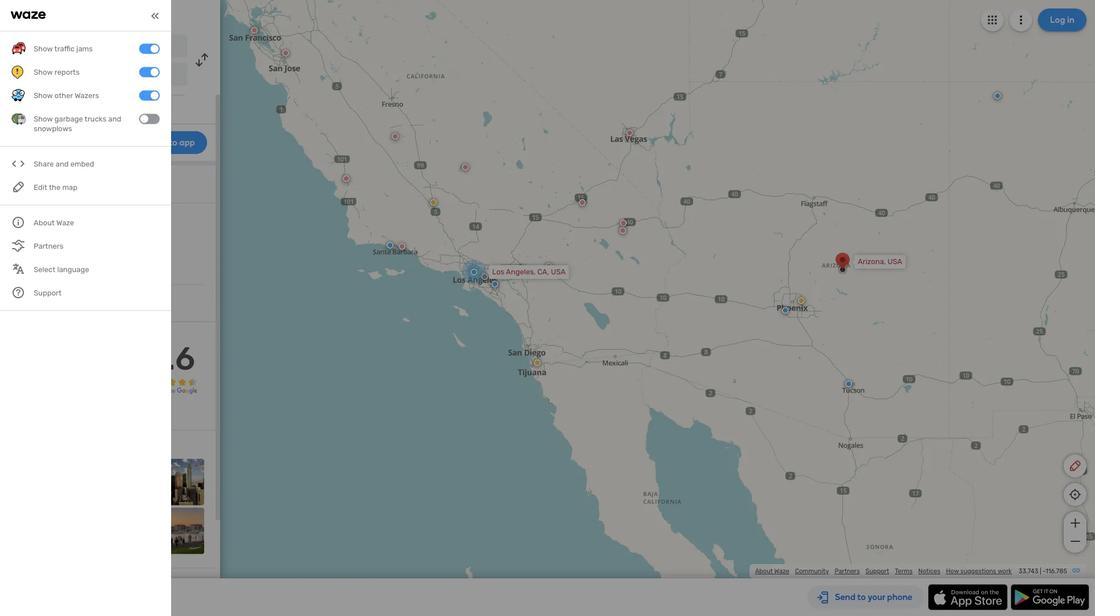 Task type: vqa. For each thing, say whether or not it's contained in the screenshot.
the clock image
yes



Task type: locate. For each thing, give the bounding box(es) containing it.
angeles
[[56, 42, 86, 51], [33, 216, 78, 229]]

los down starting point button
[[11, 216, 31, 229]]

work
[[998, 568, 1012, 575]]

support link
[[866, 568, 890, 575]]

usa down starting point button
[[26, 232, 42, 241]]

los up arizona
[[42, 42, 55, 51]]

1 vertical spatial ca,
[[11, 232, 24, 241]]

starting point button
[[11, 184, 62, 203]]

driving directions
[[68, 9, 152, 21]]

1 vertical spatial los angeles ca, usa
[[11, 216, 78, 241]]

|
[[1041, 568, 1042, 575]]

0 vertical spatial angeles
[[56, 42, 86, 51]]

ca, down driving
[[90, 43, 101, 51]]

lacity.org/index.htm link
[[34, 298, 110, 308]]

arizona,
[[858, 257, 886, 266]]

angeles up 'arizona usa'
[[56, 42, 86, 51]]

code image
[[11, 157, 26, 171]]

location image
[[11, 67, 25, 81]]

arizona, usa
[[858, 257, 903, 266]]

zoom out image
[[1069, 535, 1083, 548]]

ca, right angeles,
[[538, 268, 549, 277]]

pencil image
[[1069, 459, 1083, 473]]

0 horizontal spatial ca,
[[11, 232, 24, 241]]

how suggestions work link
[[947, 568, 1012, 575]]

zoom in image
[[1069, 517, 1083, 530]]

suggestions
[[961, 568, 997, 575]]

1 horizontal spatial ca,
[[90, 43, 101, 51]]

link image
[[1072, 566, 1082, 575]]

0 horizontal spatial los
[[11, 216, 31, 229]]

share and embed
[[34, 159, 94, 168]]

0 vertical spatial los angeles ca, usa
[[42, 42, 116, 51]]

usa right arizona
[[74, 71, 87, 79]]

about waze community partners support terms notices how suggestions work
[[756, 568, 1012, 575]]

33.743
[[1019, 568, 1039, 575]]

los
[[42, 42, 55, 51], [11, 216, 31, 229], [493, 268, 505, 277]]

ca,
[[90, 43, 101, 51], [11, 232, 24, 241], [538, 268, 549, 277]]

2 vertical spatial ca,
[[538, 268, 549, 277]]

and
[[56, 159, 69, 168]]

share
[[34, 159, 54, 168]]

116.785
[[1046, 568, 1068, 575]]

community
[[796, 568, 830, 575]]

angeles,
[[506, 268, 536, 277]]

notices
[[919, 568, 941, 575]]

los left angeles,
[[493, 268, 505, 277]]

2 horizontal spatial los
[[493, 268, 505, 277]]

usa right angeles,
[[551, 268, 566, 277]]

share and embed link
[[11, 152, 160, 176]]

starting
[[11, 184, 41, 194]]

arizona
[[42, 70, 70, 80]]

directions
[[105, 9, 152, 21]]

los angeles ca, usa
[[42, 42, 116, 51], [11, 216, 78, 241]]

clock image
[[9, 101, 22, 115]]

usa
[[103, 43, 116, 51], [74, 71, 87, 79], [26, 232, 42, 241], [888, 257, 903, 266], [551, 268, 566, 277]]

los angeles, ca, usa
[[493, 268, 566, 277]]

ca, down starting point button
[[11, 232, 24, 241]]

los angeles ca, usa down driving
[[42, 42, 116, 51]]

about waze link
[[756, 568, 790, 575]]

2 horizontal spatial ca,
[[538, 268, 549, 277]]

driving
[[68, 9, 102, 21]]

waze
[[775, 568, 790, 575]]

los angeles ca, usa down starting point button
[[11, 216, 78, 241]]

1 vertical spatial angeles
[[33, 216, 78, 229]]

1 horizontal spatial los
[[42, 42, 55, 51]]

angeles down 'point'
[[33, 216, 78, 229]]



Task type: describe. For each thing, give the bounding box(es) containing it.
0 vertical spatial ca,
[[90, 43, 101, 51]]

notices link
[[919, 568, 941, 575]]

embed
[[70, 159, 94, 168]]

terms
[[895, 568, 913, 575]]

4.6
[[146, 340, 195, 378]]

usa inside 'arizona usa'
[[74, 71, 87, 79]]

image 4 of los angeles, los angeles image
[[158, 459, 204, 506]]

image 8 of los angeles, los angeles image
[[158, 508, 204, 555]]

usa right arizona,
[[888, 257, 903, 266]]

about
[[756, 568, 773, 575]]

partners
[[835, 568, 860, 575]]

computer image
[[11, 296, 25, 310]]

terms link
[[895, 568, 913, 575]]

arizona usa
[[42, 70, 87, 80]]

starting point
[[11, 184, 62, 194]]

how
[[947, 568, 960, 575]]

partners link
[[835, 568, 860, 575]]

point
[[43, 184, 62, 194]]

33.743 | -116.785
[[1019, 568, 1068, 575]]

current location image
[[11, 39, 25, 53]]

community link
[[796, 568, 830, 575]]

-
[[1044, 568, 1046, 575]]

support
[[866, 568, 890, 575]]

lacity.org/index.htm
[[34, 298, 110, 308]]

usa down driving directions
[[103, 43, 116, 51]]

1 vertical spatial los
[[11, 216, 31, 229]]

0 vertical spatial los
[[42, 42, 55, 51]]

2 vertical spatial los
[[493, 268, 505, 277]]



